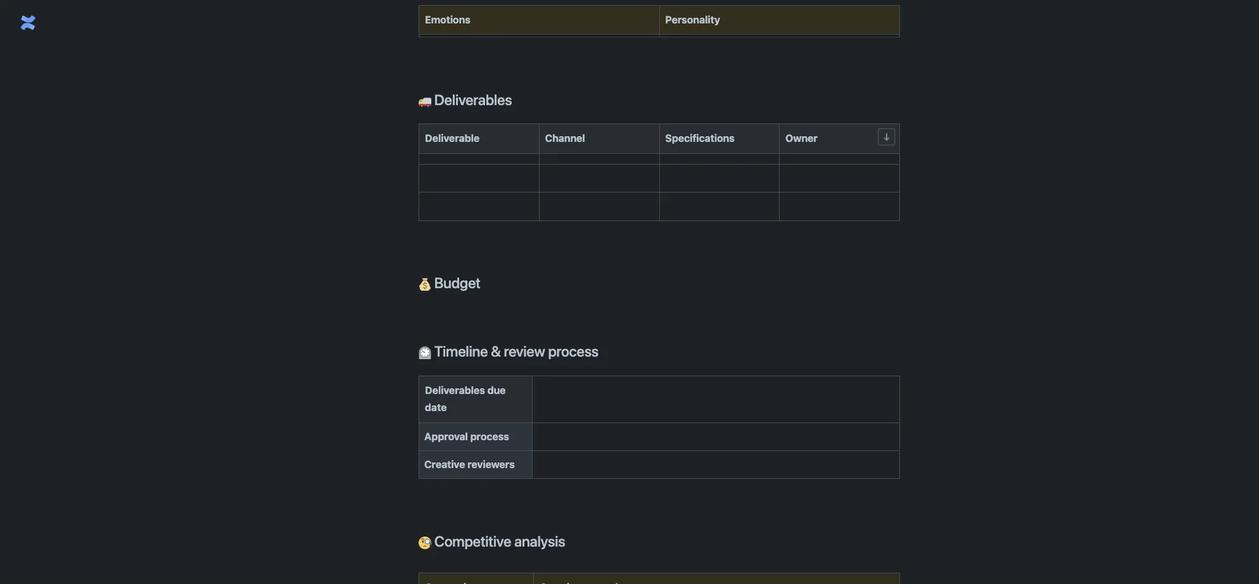Task type: describe. For each thing, give the bounding box(es) containing it.
personality
[[665, 14, 720, 25]]

deliverables for deliverables
[[431, 91, 512, 108]]

competitive analysis
[[431, 533, 565, 550]]

:moneybag: image
[[419, 278, 431, 291]]

deliverables for deliverables due date
[[425, 384, 485, 396]]

deliverable
[[425, 133, 480, 144]]

:moneybag: image
[[419, 278, 431, 291]]

emotions
[[425, 14, 471, 25]]

approval process
[[424, 430, 509, 442]]

&
[[491, 343, 501, 360]]

copy image
[[597, 343, 613, 359]]

copy image for deliverables
[[511, 92, 526, 107]]

:truck: image
[[419, 95, 431, 108]]

1 vertical spatial process
[[470, 430, 509, 442]]



Task type: locate. For each thing, give the bounding box(es) containing it.
analysis
[[514, 533, 565, 550]]

deliverables due date
[[425, 384, 508, 413]]

creative
[[424, 459, 465, 470]]

channel
[[545, 133, 585, 144]]

2 vertical spatial copy image
[[564, 533, 579, 548]]

process right review
[[548, 343, 599, 360]]

deliverables up date
[[425, 384, 485, 396]]

1 horizontal spatial copy image
[[511, 92, 526, 107]]

approval
[[424, 430, 468, 442]]

1 vertical spatial copy image
[[479, 275, 494, 290]]

date
[[425, 402, 447, 413]]

0 vertical spatial deliverables
[[431, 91, 512, 108]]

:face_with_monocle: image
[[419, 537, 431, 549]]

timeline & review process
[[431, 343, 599, 360]]

deliverables up deliverable
[[431, 91, 512, 108]]

reviewers
[[467, 459, 515, 470]]

1 horizontal spatial process
[[548, 343, 599, 360]]

review
[[504, 343, 545, 360]]

confluence image
[[18, 13, 38, 33], [18, 13, 38, 33]]

copy image for budget
[[479, 275, 494, 290]]

competitive
[[434, 533, 511, 550]]

deliverables
[[431, 91, 512, 108], [425, 384, 485, 396]]

due
[[487, 384, 506, 396]]

1 vertical spatial deliverables
[[425, 384, 485, 396]]

process up reviewers
[[470, 430, 509, 442]]

copy image
[[511, 92, 526, 107], [479, 275, 494, 290], [564, 533, 579, 548]]

2 horizontal spatial copy image
[[564, 533, 579, 548]]

owner
[[786, 133, 818, 144]]

:truck: image
[[419, 95, 431, 108]]

0 horizontal spatial process
[[470, 430, 509, 442]]

:timer: image
[[419, 347, 431, 359], [419, 347, 431, 359]]

timeline
[[434, 343, 488, 360]]

process
[[548, 343, 599, 360], [470, 430, 509, 442]]

budget
[[431, 274, 481, 291]]

0 vertical spatial process
[[548, 343, 599, 360]]

creative reviewers
[[424, 459, 515, 470]]

deliverables inside the deliverables due date
[[425, 384, 485, 396]]

0 horizontal spatial copy image
[[479, 275, 494, 290]]

0 vertical spatial copy image
[[511, 92, 526, 107]]

copy image for competitive analysis
[[564, 533, 579, 548]]

specifications
[[665, 133, 735, 144]]

:face_with_monocle: image
[[419, 537, 431, 549]]



Task type: vqa. For each thing, say whether or not it's contained in the screenshot.
Apps popup button
no



